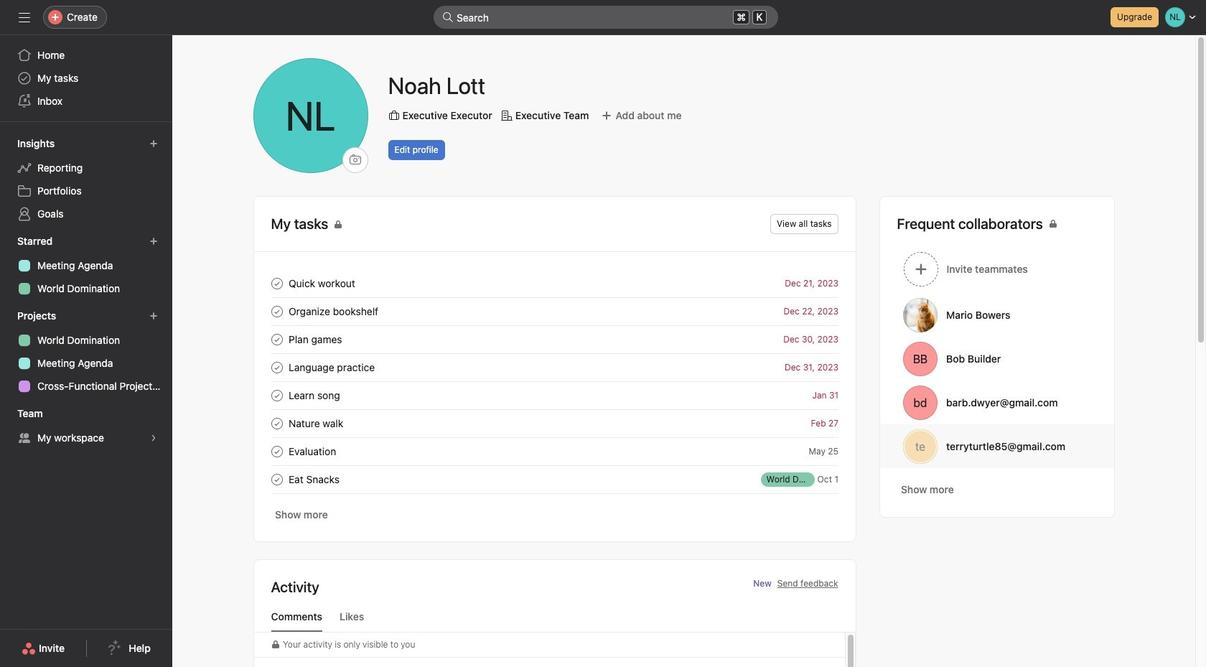 Task type: vqa. For each thing, say whether or not it's contained in the screenshot.
Starred element
yes



Task type: locate. For each thing, give the bounding box(es) containing it.
3 mark complete image from the top
[[268, 387, 285, 404]]

2 mark complete image from the top
[[268, 359, 285, 376]]

see details, my workspace image
[[149, 434, 158, 442]]

mark complete image
[[268, 275, 285, 292], [268, 359, 285, 376], [268, 387, 285, 404], [268, 415, 285, 432], [268, 443, 285, 460], [268, 471, 285, 488]]

2 mark complete image from the top
[[268, 331, 285, 348]]

1 vertical spatial mark complete image
[[268, 331, 285, 348]]

1 mark complete image from the top
[[268, 275, 285, 292]]

2 mark complete checkbox from the top
[[268, 387, 285, 404]]

Search tasks, projects, and more text field
[[434, 6, 778, 29]]

upload new photo image
[[253, 58, 368, 173], [349, 154, 361, 166]]

hide sidebar image
[[19, 11, 30, 23]]

5 mark complete image from the top
[[268, 443, 285, 460]]

2 mark complete checkbox from the top
[[268, 331, 285, 348]]

6 mark complete image from the top
[[268, 471, 285, 488]]

Mark complete checkbox
[[268, 303, 285, 320], [268, 387, 285, 404], [268, 415, 285, 432], [268, 443, 285, 460]]

0 vertical spatial mark complete image
[[268, 303, 285, 320]]

1 mark complete image from the top
[[268, 303, 285, 320]]

4 mark complete image from the top
[[268, 415, 285, 432]]

mark complete image
[[268, 303, 285, 320], [268, 331, 285, 348]]

mark complete image for second mark complete option from the top
[[268, 387, 285, 404]]

None field
[[434, 6, 778, 29]]

insights element
[[0, 131, 172, 228]]

global element
[[0, 35, 172, 121]]

Mark complete checkbox
[[268, 275, 285, 292], [268, 331, 285, 348], [268, 359, 285, 376], [268, 471, 285, 488]]

teams element
[[0, 401, 172, 452]]

4 mark complete checkbox from the top
[[268, 443, 285, 460]]

mark complete image for third mark complete option from the top of the page
[[268, 415, 285, 432]]



Task type: describe. For each thing, give the bounding box(es) containing it.
3 mark complete checkbox from the top
[[268, 359, 285, 376]]

mark complete image for 2nd mark complete checkbox from the bottom of the page
[[268, 359, 285, 376]]

activity tab list
[[254, 609, 856, 633]]

1 mark complete checkbox from the top
[[268, 275, 285, 292]]

add items to starred image
[[149, 237, 158, 246]]

4 mark complete checkbox from the top
[[268, 471, 285, 488]]

projects element
[[0, 303, 172, 401]]

mark complete image for second mark complete checkbox from the top
[[268, 331, 285, 348]]

new insights image
[[149, 139, 158, 148]]

1 mark complete checkbox from the top
[[268, 303, 285, 320]]

starred element
[[0, 228, 172, 303]]

mark complete image for 1st mark complete option from the top of the page
[[268, 303, 285, 320]]

mark complete image for 4th mark complete option from the top of the page
[[268, 443, 285, 460]]

3 mark complete checkbox from the top
[[268, 415, 285, 432]]

prominent image
[[442, 11, 454, 23]]

mark complete image for fourth mark complete checkbox from the top of the page
[[268, 471, 285, 488]]

new project or portfolio image
[[149, 312, 158, 320]]

mark complete image for fourth mark complete checkbox from the bottom of the page
[[268, 275, 285, 292]]



